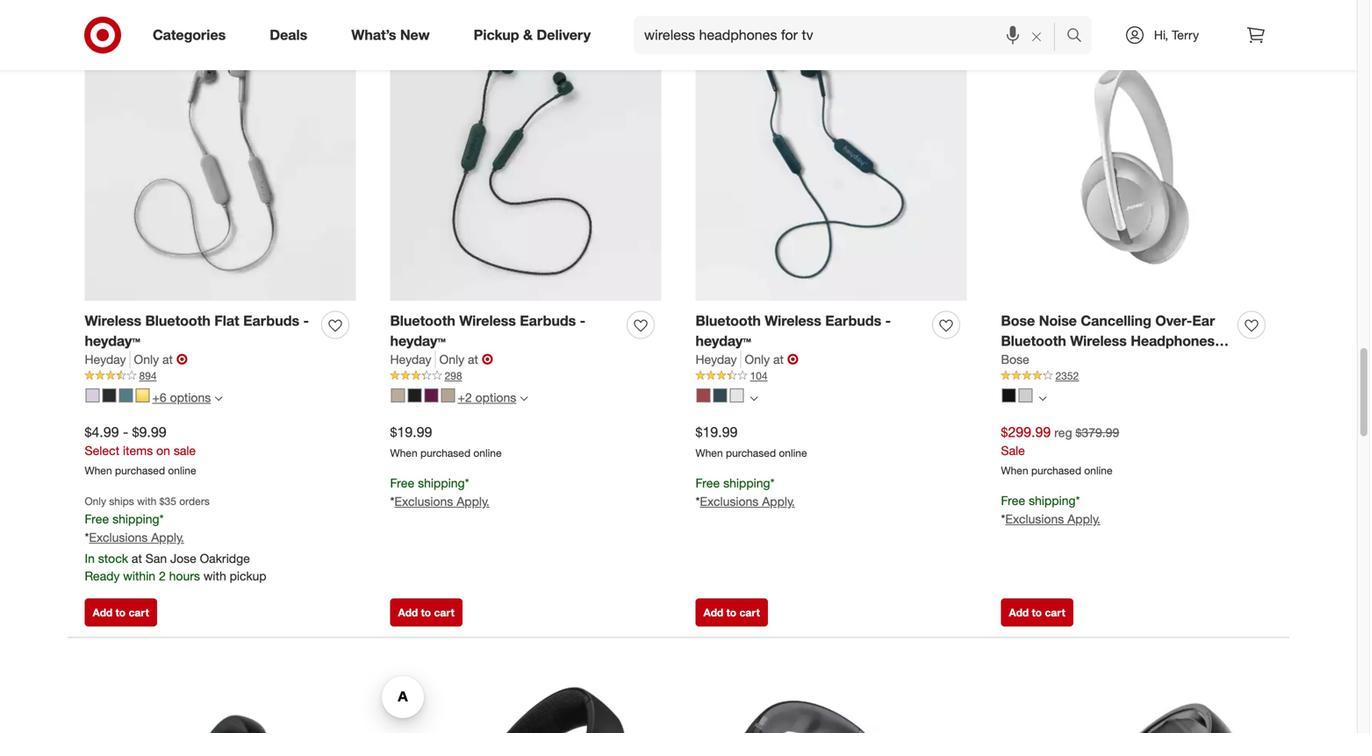 Task type: describe. For each thing, give the bounding box(es) containing it.
sale
[[174, 443, 196, 459]]

apply. for 2352
[[1067, 512, 1100, 527]]

add to cart button for 2352
[[1001, 599, 1073, 627]]

on
[[156, 443, 170, 459]]

heyday for +6 options
[[85, 352, 126, 367]]

0 vertical spatial with
[[137, 495, 156, 508]]

free shipping * * exclusions apply. for 298
[[390, 476, 490, 509]]

matte black image
[[408, 389, 422, 403]]

$35
[[159, 495, 176, 508]]

earbuds for 104
[[825, 312, 881, 330]]

exclusions inside only ships with $35 orders free shipping * * exclusions apply. in stock at  san jose oakridge ready within 2 hours with pickup
[[89, 530, 148, 545]]

heyday™ for 104
[[696, 332, 751, 350]]

heyday only at ¬ for +6 options
[[85, 351, 188, 368]]

shipping for 298
[[418, 476, 465, 491]]

all colors image
[[750, 395, 758, 403]]

pickup & delivery link
[[459, 16, 613, 54]]

- inside $4.99 - $9.99 select items on sale when purchased online
[[123, 424, 128, 441]]

headphones
[[1131, 332, 1215, 350]]

298
[[445, 370, 462, 383]]

online down +2 options
[[473, 447, 502, 460]]

3 heyday from the left
[[696, 352, 737, 367]]

soft purple image
[[86, 389, 100, 403]]

+2 options button
[[383, 384, 536, 412]]

exclusions apply. button for 104
[[700, 493, 795, 511]]

894
[[139, 370, 157, 383]]

within
[[123, 569, 155, 584]]

wireless up 104
[[765, 312, 821, 330]]

when down the light purple image
[[696, 447, 723, 460]]

ships
[[109, 495, 134, 508]]

at for 104
[[773, 352, 784, 367]]

all colors image
[[1039, 395, 1047, 403]]

deals
[[270, 26, 307, 44]]

apply. for 104
[[762, 494, 795, 509]]

search
[[1058, 28, 1101, 45]]

heyday™ for 298
[[390, 332, 446, 350]]

104 link
[[696, 369, 967, 384]]

oakridge
[[200, 551, 250, 567]]

over-
[[1155, 312, 1192, 330]]

$379.99
[[1076, 425, 1119, 440]]

deals link
[[255, 16, 329, 54]]

free for 2352
[[1001, 493, 1025, 509]]

add to cart button for 104
[[696, 599, 768, 627]]

shipping for 104
[[723, 476, 770, 491]]

online inside the $299.99 reg $379.99 sale when purchased online
[[1084, 464, 1112, 478]]

when inside the $299.99 reg $379.99 sale when purchased online
[[1001, 464, 1028, 478]]

when down black gold icon
[[390, 447, 417, 460]]

bose for bose
[[1001, 352, 1029, 367]]

bluetooth wireless earbuds - heyday™ for 298
[[390, 312, 586, 350]]

categories
[[153, 26, 226, 44]]

online down 104 link
[[779, 447, 807, 460]]

at inside only ships with $35 orders free shipping * * exclusions apply. in stock at  san jose oakridge ready within 2 hours with pickup
[[132, 551, 142, 567]]

wireless inside bose noise cancelling over-ear bluetooth wireless headphones 700
[[1070, 332, 1127, 350]]

add to cart button for 298
[[390, 599, 462, 627]]

wireless inside wireless bluetooth flat earbuds - heyday™
[[85, 312, 141, 330]]

cart for 104
[[739, 606, 760, 620]]

to for 104
[[726, 606, 736, 620]]

sale
[[1001, 443, 1025, 459]]

cancelling
[[1081, 312, 1151, 330]]

+2
[[458, 390, 472, 405]]

bluetooth up 104
[[696, 312, 761, 330]]

add to cart button for 894
[[85, 599, 157, 627]]

turquoise green image
[[713, 389, 727, 403]]

all colors + 2 more colors image
[[520, 395, 528, 403]]

add to cart for 894
[[93, 606, 149, 620]]

add for 2352
[[1009, 606, 1029, 620]]

pickup
[[474, 26, 519, 44]]

2352
[[1055, 370, 1079, 383]]

exclusions for 2352
[[1005, 512, 1064, 527]]

bright teal image
[[119, 389, 133, 403]]

items
[[123, 443, 153, 459]]

to for 298
[[421, 606, 431, 620]]

bluetooth wireless earbuds - heyday™ link for 104
[[696, 311, 926, 351]]

shipping inside only ships with $35 orders free shipping * * exclusions apply. in stock at  san jose oakridge ready within 2 hours with pickup
[[112, 512, 159, 527]]

purchased down all colors image
[[726, 447, 776, 460]]

earbuds for 298
[[520, 312, 576, 330]]

options for $4.99 - $9.99
[[170, 390, 211, 405]]

black image inside '+6 options' dropdown button
[[102, 389, 116, 403]]

- up 298 link
[[580, 312, 586, 330]]

$19.99 when purchased online for 104
[[696, 424, 807, 460]]

light purple image
[[696, 389, 710, 403]]

heyday link for +6
[[85, 351, 130, 369]]

when inside $4.99 - $9.99 select items on sale when purchased online
[[85, 464, 112, 478]]

bose link
[[1001, 351, 1029, 369]]

apply. for 298
[[457, 494, 490, 509]]

- up 104 link
[[885, 312, 891, 330]]

silver image
[[1019, 389, 1033, 403]]

categories link
[[138, 16, 248, 54]]

bluetooth wireless earbuds - heyday™ link for 298
[[390, 311, 620, 351]]

shipping for 2352
[[1029, 493, 1076, 509]]

cart for 894
[[129, 606, 149, 620]]

earbuds inside wireless bluetooth flat earbuds - heyday™
[[243, 312, 299, 330]]

stock
[[98, 551, 128, 567]]

heyday link for +2
[[390, 351, 436, 369]]

to for 894
[[115, 606, 126, 620]]

delivery
[[537, 26, 591, 44]]

cart for 298
[[434, 606, 455, 620]]

add for 298
[[398, 606, 418, 620]]

all colors element for bluetooth wireless earbuds - heyday™
[[750, 393, 758, 403]]

bluetooth inside bose noise cancelling over-ear bluetooth wireless headphones 700
[[1001, 332, 1066, 350]]

3 heyday only at ¬ from the left
[[696, 351, 799, 368]]

$299.99
[[1001, 424, 1051, 441]]

in
[[85, 551, 95, 567]]

1 vertical spatial with
[[203, 569, 226, 584]]

bluetooth up 298
[[390, 312, 455, 330]]

noise
[[1039, 312, 1077, 330]]

terry
[[1172, 27, 1199, 43]]

search button
[[1058, 16, 1101, 58]]

tortoise image
[[441, 389, 455, 403]]

what's new link
[[336, 16, 452, 54]]

mist yellow image
[[136, 389, 150, 403]]

$19.99 when purchased online for 298
[[390, 424, 502, 460]]



Task type: vqa. For each thing, say whether or not it's contained in the screenshot.
Click
no



Task type: locate. For each thing, give the bounding box(es) containing it.
only ships with $35 orders free shipping * * exclusions apply. in stock at  san jose oakridge ready within 2 hours with pickup
[[85, 495, 266, 584]]

$19.99 when purchased online down all colors image
[[696, 424, 807, 460]]

1 heyday from the left
[[85, 352, 126, 367]]

0 horizontal spatial bluetooth wireless earbuds - heyday™
[[390, 312, 586, 350]]

&
[[523, 26, 533, 44]]

1 bose from the top
[[1001, 312, 1035, 330]]

3 earbuds from the left
[[825, 312, 881, 330]]

bluetooth up bose link at the right of the page
[[1001, 332, 1066, 350]]

2 cart from the left
[[434, 606, 455, 620]]

1 horizontal spatial bluetooth wireless earbuds - heyday™ link
[[696, 311, 926, 351]]

add for 894
[[93, 606, 113, 620]]

exclusions apply. button
[[394, 493, 490, 511], [700, 493, 795, 511], [1005, 511, 1100, 528], [89, 529, 184, 547]]

1 horizontal spatial options
[[475, 390, 516, 405]]

2 heyday from the left
[[390, 352, 431, 367]]

1 add from the left
[[93, 606, 113, 620]]

bose up bose link at the right of the page
[[1001, 312, 1035, 330]]

¬ for +2
[[482, 351, 493, 368]]

add to cart for 298
[[398, 606, 455, 620]]

2 ¬ from the left
[[482, 351, 493, 368]]

at up the "within"
[[132, 551, 142, 567]]

¬ down wireless bluetooth flat earbuds - heyday™
[[176, 351, 188, 368]]

hours
[[169, 569, 200, 584]]

¬ up 104 link
[[787, 351, 799, 368]]

700
[[1001, 353, 1024, 370]]

when down select
[[85, 464, 112, 478]]

1 horizontal spatial ¬
[[482, 351, 493, 368]]

sony wh-1000xm4 noise canceling overhead bluetooth wireless headphones image
[[85, 677, 356, 734], [85, 677, 356, 734]]

2 horizontal spatial ¬
[[787, 351, 799, 368]]

all colors + 6 more colors image
[[214, 395, 222, 403]]

298 link
[[390, 369, 661, 384]]

- up items on the left of page
[[123, 424, 128, 441]]

bluetooth wireless earbuds - heyday™ for 104
[[696, 312, 891, 350]]

san
[[145, 551, 167, 567]]

1 $19.99 from the left
[[390, 424, 432, 441]]

4 add from the left
[[1009, 606, 1029, 620]]

free for 104
[[696, 476, 720, 491]]

3 heyday link from the left
[[696, 351, 741, 369]]

online down the $379.99
[[1084, 464, 1112, 478]]

wireless bluetooth flat earbuds - heyday™ image
[[85, 30, 356, 301], [85, 30, 356, 301]]

wireless up 298
[[459, 312, 516, 330]]

black image left silver icon
[[1002, 389, 1016, 403]]

2 options from the left
[[475, 390, 516, 405]]

heyday link up the turquoise green icon
[[696, 351, 741, 369]]

1 add to cart button from the left
[[85, 599, 157, 627]]

exclusions
[[394, 494, 453, 509], [700, 494, 759, 509], [1005, 512, 1064, 527], [89, 530, 148, 545]]

shipping down +2 options dropdown button at the left bottom of the page
[[418, 476, 465, 491]]

0 horizontal spatial ¬
[[176, 351, 188, 368]]

1 horizontal spatial all colors element
[[1039, 393, 1047, 403]]

$4.99 - $9.99 select items on sale when purchased online
[[85, 424, 196, 478]]

1 horizontal spatial heyday™
[[390, 332, 446, 350]]

bluetooth wireless earbuds - heyday™ link
[[390, 311, 620, 351], [696, 311, 926, 351]]

reg
[[1054, 425, 1072, 440]]

wireless up 894 at bottom
[[85, 312, 141, 330]]

only up 104
[[745, 352, 770, 367]]

only for 104
[[745, 352, 770, 367]]

hi, terry
[[1154, 27, 1199, 43]]

$19.99 when purchased online down +2 options dropdown button at the left bottom of the page
[[390, 424, 502, 460]]

0 horizontal spatial $19.99
[[390, 424, 432, 441]]

2 all colors element from the left
[[1039, 393, 1047, 403]]

exclusions apply. button for 298
[[394, 493, 490, 511]]

at up +6
[[162, 352, 173, 367]]

all colors + 2 more colors element
[[520, 393, 528, 403]]

hi,
[[1154, 27, 1168, 43]]

earbuds up 104 link
[[825, 312, 881, 330]]

bose
[[1001, 312, 1035, 330], [1001, 352, 1029, 367]]

1 horizontal spatial $19.99 when purchased online
[[696, 424, 807, 460]]

¬
[[176, 351, 188, 368], [482, 351, 493, 368], [787, 351, 799, 368]]

1 heyday only at ¬ from the left
[[85, 351, 188, 368]]

2 horizontal spatial heyday™
[[696, 332, 751, 350]]

shipping down the $299.99 reg $379.99 sale when purchased online
[[1029, 493, 1076, 509]]

3 ¬ from the left
[[787, 351, 799, 368]]

1 horizontal spatial with
[[203, 569, 226, 584]]

+6 options
[[152, 390, 211, 405]]

exclusions apply. button for 2352
[[1005, 511, 1100, 528]]

select
[[85, 443, 119, 459]]

0 horizontal spatial earbuds
[[243, 312, 299, 330]]

heyday for +2 options
[[390, 352, 431, 367]]

3 heyday™ from the left
[[696, 332, 751, 350]]

free shipping * * exclusions apply. for 2352
[[1001, 493, 1100, 527]]

free inside only ships with $35 orders free shipping * * exclusions apply. in stock at  san jose oakridge ready within 2 hours with pickup
[[85, 512, 109, 527]]

at for 298
[[468, 352, 478, 367]]

1 horizontal spatial black image
[[1002, 389, 1016, 403]]

heyday up soft purple icon
[[85, 352, 126, 367]]

to
[[115, 606, 126, 620], [421, 606, 431, 620], [726, 606, 736, 620], [1032, 606, 1042, 620]]

heyday only at ¬ up 298
[[390, 351, 493, 368]]

what's new
[[351, 26, 430, 44]]

-
[[303, 312, 309, 330], [580, 312, 586, 330], [885, 312, 891, 330], [123, 424, 128, 441]]

What can we help you find? suggestions appear below search field
[[634, 16, 1071, 54]]

894 link
[[85, 369, 356, 384]]

+2 options
[[458, 390, 516, 405]]

1 cart from the left
[[129, 606, 149, 620]]

$4.99
[[85, 424, 119, 441]]

1 heyday link from the left
[[85, 351, 130, 369]]

$19.99 down the turquoise green icon
[[696, 424, 738, 441]]

+6
[[152, 390, 166, 405]]

1 horizontal spatial earbuds
[[520, 312, 576, 330]]

2 heyday only at ¬ from the left
[[390, 351, 493, 368]]

¬ for +6
[[176, 351, 188, 368]]

shipping
[[418, 476, 465, 491], [723, 476, 770, 491], [1029, 493, 1076, 509], [112, 512, 159, 527]]

add for 104
[[703, 606, 723, 620]]

$9.99
[[132, 424, 166, 441]]

new
[[400, 26, 430, 44]]

bose for bose noise cancelling over-ear bluetooth wireless headphones 700
[[1001, 312, 1035, 330]]

heyday™
[[85, 332, 140, 350], [390, 332, 446, 350], [696, 332, 751, 350]]

1 horizontal spatial heyday
[[390, 352, 431, 367]]

0 horizontal spatial all colors element
[[750, 393, 758, 403]]

1 horizontal spatial heyday only at ¬
[[390, 351, 493, 368]]

pickup
[[230, 569, 266, 584]]

0 horizontal spatial options
[[170, 390, 211, 405]]

bose noise cancelling over-ear bluetooth wireless headphones 700 image
[[1001, 30, 1272, 301], [1001, 30, 1272, 301]]

wireless down cancelling
[[1070, 332, 1127, 350]]

4 cart from the left
[[1045, 606, 1065, 620]]

1 bluetooth wireless earbuds - heyday™ from the left
[[390, 312, 586, 350]]

2 $19.99 when purchased online from the left
[[696, 424, 807, 460]]

1 options from the left
[[170, 390, 211, 405]]

bluetooth wireless earbuds - heyday™ link up 298 link
[[390, 311, 620, 351]]

+6 options button
[[78, 384, 230, 412]]

purchased down +2 options dropdown button at the left bottom of the page
[[420, 447, 470, 460]]

1 horizontal spatial heyday link
[[390, 351, 436, 369]]

2 bose from the top
[[1001, 352, 1029, 367]]

3 cart from the left
[[739, 606, 760, 620]]

3 add to cart from the left
[[703, 606, 760, 620]]

0 horizontal spatial heyday™
[[85, 332, 140, 350]]

1 horizontal spatial bluetooth wireless earbuds - heyday™
[[696, 312, 891, 350]]

2 horizontal spatial heyday only at ¬
[[696, 351, 799, 368]]

1 black image from the left
[[102, 389, 116, 403]]

add to cart for 2352
[[1009, 606, 1065, 620]]

3 add to cart button from the left
[[696, 599, 768, 627]]

at
[[162, 352, 173, 367], [468, 352, 478, 367], [773, 352, 784, 367], [132, 551, 142, 567]]

bose noise cancelling over-ear bluetooth wireless headphones 700 link
[[1001, 311, 1231, 370]]

0 horizontal spatial heyday link
[[85, 351, 130, 369]]

purchased inside $4.99 - $9.99 select items on sale when purchased online
[[115, 464, 165, 478]]

only up 298
[[439, 352, 464, 367]]

orders
[[179, 495, 210, 508]]

4 add to cart button from the left
[[1001, 599, 1073, 627]]

add to cart for 104
[[703, 606, 760, 620]]

4 add to cart from the left
[[1009, 606, 1065, 620]]

2 bluetooth wireless earbuds - heyday™ from the left
[[696, 312, 891, 350]]

1 to from the left
[[115, 606, 126, 620]]

1 add to cart from the left
[[93, 606, 149, 620]]

at up 104 link
[[773, 352, 784, 367]]

bluetooth wireless earbuds - heyday™ up 104
[[696, 312, 891, 350]]

only left ships
[[85, 495, 106, 508]]

1 horizontal spatial $19.99
[[696, 424, 738, 441]]

$19.99 for 104
[[696, 424, 738, 441]]

heyday link up soft purple icon
[[85, 351, 130, 369]]

$19.99 for 298
[[390, 424, 432, 441]]

2 heyday™ from the left
[[390, 332, 446, 350]]

$299.99 reg $379.99 sale when purchased online
[[1001, 424, 1119, 478]]

exclusions for 104
[[700, 494, 759, 509]]

heyday only at ¬ for +2 options
[[390, 351, 493, 368]]

options
[[170, 390, 211, 405], [475, 390, 516, 405]]

exclusions for 298
[[394, 494, 453, 509]]

bluetooth
[[145, 312, 210, 330], [390, 312, 455, 330], [696, 312, 761, 330], [1001, 332, 1066, 350]]

options left all colors + 2 more colors element
[[475, 390, 516, 405]]

black image left bright teal image
[[102, 389, 116, 403]]

black image
[[102, 389, 116, 403], [1002, 389, 1016, 403]]

jose
[[170, 551, 196, 567]]

skullcandy crusher 2 active noise canceling bluetooth wireless headphones - black image
[[390, 677, 661, 734], [390, 677, 661, 734]]

heyday only at ¬ up 104
[[696, 351, 799, 368]]

2 horizontal spatial earbuds
[[825, 312, 881, 330]]

online down sale
[[168, 464, 196, 478]]

$19.99 when purchased online
[[390, 424, 502, 460], [696, 424, 807, 460]]

2 heyday link from the left
[[390, 351, 436, 369]]

apply.
[[457, 494, 490, 509], [762, 494, 795, 509], [1067, 512, 1100, 527], [151, 530, 184, 545]]

flat
[[214, 312, 239, 330]]

2 add to cart from the left
[[398, 606, 455, 620]]

bluetooth inside wireless bluetooth flat earbuds - heyday™
[[145, 312, 210, 330]]

wireless bluetooth flat earbuds - heyday™
[[85, 312, 309, 350]]

purple image
[[424, 389, 438, 403]]

heyday only at ¬
[[85, 351, 188, 368], [390, 351, 493, 368], [696, 351, 799, 368]]

2 earbuds from the left
[[520, 312, 576, 330]]

options left all colors + 6 more colors element
[[170, 390, 211, 405]]

1 horizontal spatial free shipping * * exclusions apply.
[[696, 476, 795, 509]]

1 earbuds from the left
[[243, 312, 299, 330]]

at for 894
[[162, 352, 173, 367]]

2 black image from the left
[[1002, 389, 1016, 403]]

when down sale
[[1001, 464, 1028, 478]]

heyday link up matte black 'image'
[[390, 351, 436, 369]]

¬ up +2 options
[[482, 351, 493, 368]]

0 horizontal spatial heyday
[[85, 352, 126, 367]]

all colors element right silver icon
[[1039, 393, 1047, 403]]

heyday™ up 894 at bottom
[[85, 332, 140, 350]]

free for 298
[[390, 476, 414, 491]]

2352 link
[[1001, 369, 1272, 384]]

at up the +2
[[468, 352, 478, 367]]

free shipping * * exclusions apply. for 104
[[696, 476, 795, 509]]

wireless bluetooth flat earbuds - heyday™ link
[[85, 311, 315, 351]]

wireless
[[85, 312, 141, 330], [459, 312, 516, 330], [765, 312, 821, 330], [1070, 332, 1127, 350]]

pickup & delivery
[[474, 26, 591, 44]]

with
[[137, 495, 156, 508], [203, 569, 226, 584]]

online
[[473, 447, 502, 460], [779, 447, 807, 460], [168, 464, 196, 478], [1084, 464, 1112, 478]]

1 vertical spatial bose
[[1001, 352, 1029, 367]]

options for $19.99
[[475, 390, 516, 405]]

*
[[465, 476, 469, 491], [770, 476, 775, 491], [1076, 493, 1080, 509], [390, 494, 394, 509], [696, 494, 700, 509], [1001, 512, 1005, 527], [159, 512, 164, 527], [85, 530, 89, 545]]

purchased down reg
[[1031, 464, 1081, 478]]

3 add from the left
[[703, 606, 723, 620]]

all colors element for bose noise cancelling over-ear bluetooth wireless headphones 700
[[1039, 393, 1047, 403]]

1 bluetooth wireless earbuds - heyday™ link from the left
[[390, 311, 620, 351]]

3 to from the left
[[726, 606, 736, 620]]

skullcandy crusher evo bluetooth wireless headphones - black image
[[696, 677, 967, 734], [696, 677, 967, 734]]

2 horizontal spatial heyday
[[696, 352, 737, 367]]

only up 894 at bottom
[[134, 352, 159, 367]]

0 vertical spatial bose
[[1001, 312, 1035, 330]]

heyday™ up 104
[[696, 332, 751, 350]]

0 horizontal spatial heyday only at ¬
[[85, 351, 188, 368]]

what's
[[351, 26, 396, 44]]

1 $19.99 when purchased online from the left
[[390, 424, 502, 460]]

purchased down items on the left of page
[[115, 464, 165, 478]]

4 to from the left
[[1032, 606, 1042, 620]]

$19.99
[[390, 424, 432, 441], [696, 424, 738, 441]]

2 add to cart button from the left
[[390, 599, 462, 627]]

purchased
[[420, 447, 470, 460], [726, 447, 776, 460], [115, 464, 165, 478], [1031, 464, 1081, 478]]

2 to from the left
[[421, 606, 431, 620]]

only inside only ships with $35 orders free shipping * * exclusions apply. in stock at  san jose oakridge ready within 2 hours with pickup
[[85, 495, 106, 508]]

- right 'flat'
[[303, 312, 309, 330]]

104
[[750, 370, 768, 383]]

add
[[93, 606, 113, 620], [398, 606, 418, 620], [703, 606, 723, 620], [1009, 606, 1029, 620]]

ear
[[1192, 312, 1215, 330]]

ready
[[85, 569, 120, 584]]

all colors element right white icon
[[750, 393, 758, 403]]

0 horizontal spatial $19.99 when purchased online
[[390, 424, 502, 460]]

bluetooth wireless earbuds - heyday™ up 298
[[390, 312, 586, 350]]

earbuds up 298 link
[[520, 312, 576, 330]]

bose noise cancelling over-ear bluetooth wireless headphones 700
[[1001, 312, 1215, 370]]

heyday™ inside wireless bluetooth flat earbuds - heyday™
[[85, 332, 140, 350]]

only
[[134, 352, 159, 367], [439, 352, 464, 367], [745, 352, 770, 367], [85, 495, 106, 508]]

2 bluetooth wireless earbuds - heyday™ link from the left
[[696, 311, 926, 351]]

bluetooth left 'flat'
[[145, 312, 210, 330]]

2 horizontal spatial heyday link
[[696, 351, 741, 369]]

0 horizontal spatial free shipping * * exclusions apply.
[[390, 476, 490, 509]]

add to cart button
[[85, 599, 157, 627], [390, 599, 462, 627], [696, 599, 768, 627], [1001, 599, 1073, 627]]

1 heyday™ from the left
[[85, 332, 140, 350]]

online inside $4.99 - $9.99 select items on sale when purchased online
[[168, 464, 196, 478]]

2 horizontal spatial free shipping * * exclusions apply.
[[1001, 493, 1100, 527]]

purchased inside the $299.99 reg $379.99 sale when purchased online
[[1031, 464, 1081, 478]]

free
[[390, 476, 414, 491], [696, 476, 720, 491], [1001, 493, 1025, 509], [85, 512, 109, 527]]

heyday up the turquoise green icon
[[696, 352, 737, 367]]

bluetooth wireless earbuds - heyday™ link up 104 link
[[696, 311, 926, 351]]

1 all colors element from the left
[[750, 393, 758, 403]]

bose inside bose noise cancelling over-ear bluetooth wireless headphones 700
[[1001, 312, 1035, 330]]

when
[[390, 447, 417, 460], [696, 447, 723, 460], [85, 464, 112, 478], [1001, 464, 1028, 478]]

heyday
[[85, 352, 126, 367], [390, 352, 431, 367], [696, 352, 737, 367]]

heyday™ up 298
[[390, 332, 446, 350]]

0 horizontal spatial black image
[[102, 389, 116, 403]]

- inside wireless bluetooth flat earbuds - heyday™
[[303, 312, 309, 330]]

cart for 2352
[[1045, 606, 1065, 620]]

0 horizontal spatial with
[[137, 495, 156, 508]]

bluetooth wireless earbuds - heyday™ image
[[390, 30, 661, 301], [390, 30, 661, 301], [696, 30, 967, 301], [696, 30, 967, 301]]

add to cart
[[93, 606, 149, 620], [398, 606, 455, 620], [703, 606, 760, 620], [1009, 606, 1065, 620]]

with left $35
[[137, 495, 156, 508]]

0 horizontal spatial bluetooth wireless earbuds - heyday™ link
[[390, 311, 620, 351]]

shipping down all colors image
[[723, 476, 770, 491]]

$19.99 down matte black 'image'
[[390, 424, 432, 441]]

heyday up matte black 'image'
[[390, 352, 431, 367]]

2 $19.99 from the left
[[696, 424, 738, 441]]

2
[[159, 569, 166, 584]]

cart
[[129, 606, 149, 620], [434, 606, 455, 620], [739, 606, 760, 620], [1045, 606, 1065, 620]]

2 add from the left
[[398, 606, 418, 620]]

bluetooth wireless earbuds - heyday™
[[390, 312, 586, 350], [696, 312, 891, 350]]

to for 2352
[[1032, 606, 1042, 620]]

free shipping * * exclusions apply.
[[390, 476, 490, 509], [696, 476, 795, 509], [1001, 493, 1100, 527]]

1 ¬ from the left
[[176, 351, 188, 368]]

bose up silver icon
[[1001, 352, 1029, 367]]

white image
[[730, 389, 744, 403]]

heyday link
[[85, 351, 130, 369], [390, 351, 436, 369], [696, 351, 741, 369]]

only for 298
[[439, 352, 464, 367]]

black gold image
[[391, 389, 405, 403]]

shipping down ships
[[112, 512, 159, 527]]

heyday only at ¬ up 894 at bottom
[[85, 351, 188, 368]]

all colors element
[[750, 393, 758, 403], [1039, 393, 1047, 403]]

skullcandy hesh evo bluetooth wireless headphones - black image
[[1001, 677, 1272, 734], [1001, 677, 1272, 734]]

apply. inside only ships with $35 orders free shipping * * exclusions apply. in stock at  san jose oakridge ready within 2 hours with pickup
[[151, 530, 184, 545]]

earbuds right 'flat'
[[243, 312, 299, 330]]

only for 894
[[134, 352, 159, 367]]

all colors + 6 more colors element
[[214, 393, 222, 403]]

with down oakridge
[[203, 569, 226, 584]]



